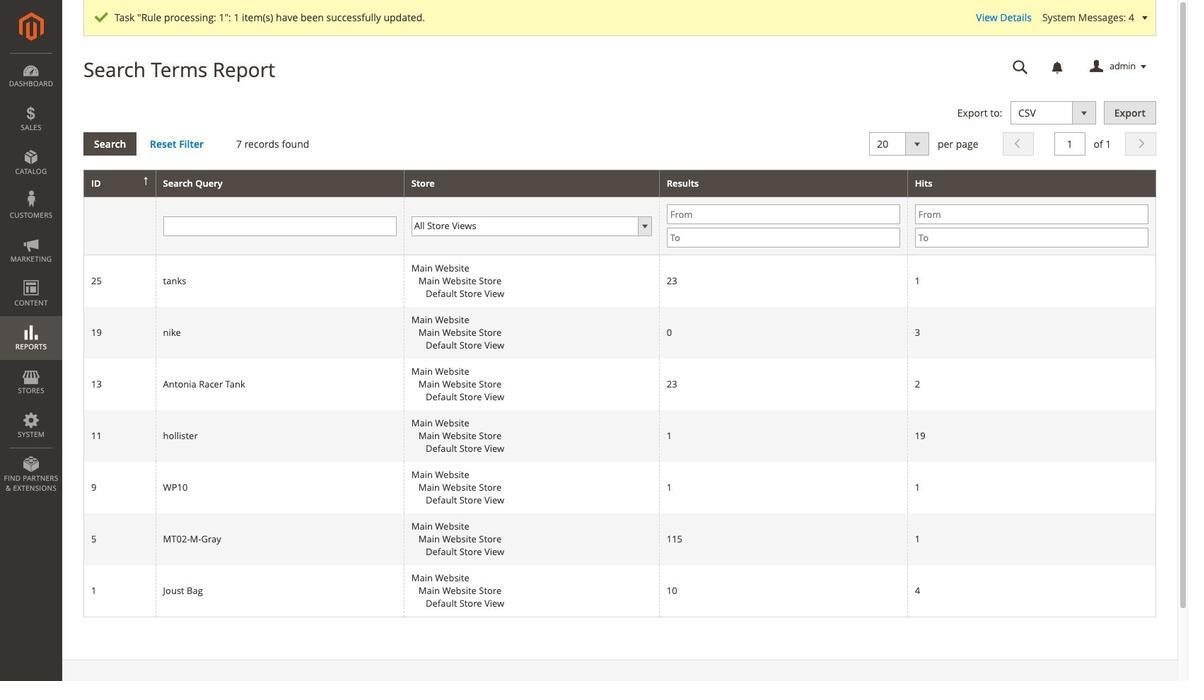 Task type: describe. For each thing, give the bounding box(es) containing it.
to text field for from text box
[[915, 228, 1149, 248]]

From text field
[[915, 205, 1149, 224]]

magento admin panel image
[[19, 12, 44, 41]]



Task type: locate. For each thing, give the bounding box(es) containing it.
None text field
[[163, 216, 397, 236]]

0 horizontal spatial to text field
[[667, 228, 900, 248]]

to text field down from text field
[[667, 228, 900, 248]]

2 to text field from the left
[[915, 228, 1149, 248]]

menu bar
[[0, 53, 62, 500]]

From text field
[[667, 205, 900, 224]]

To text field
[[667, 228, 900, 248], [915, 228, 1149, 248]]

1 horizontal spatial to text field
[[915, 228, 1149, 248]]

None text field
[[1003, 54, 1038, 79], [1055, 132, 1086, 155], [1003, 54, 1038, 79], [1055, 132, 1086, 155]]

1 to text field from the left
[[667, 228, 900, 248]]

to text field down from text box
[[915, 228, 1149, 248]]

to text field for from text field
[[667, 228, 900, 248]]



